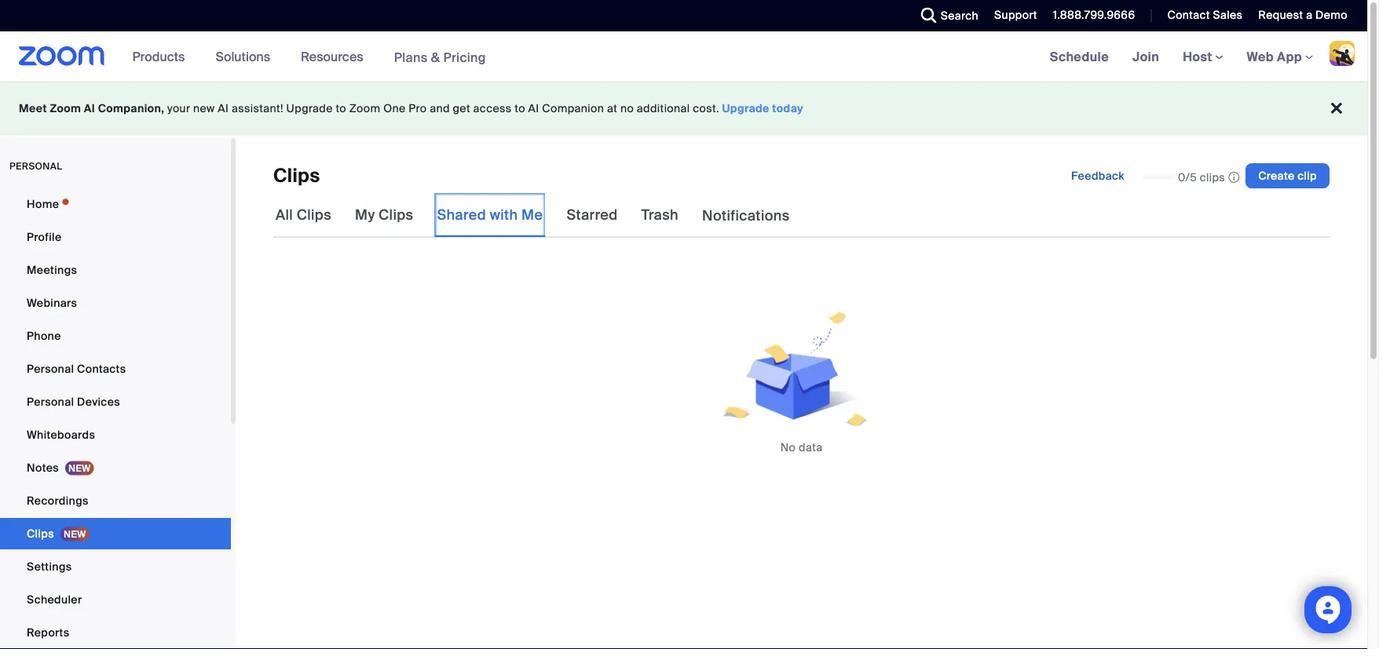 Task type: describe. For each thing, give the bounding box(es) containing it.
clip
[[1298, 169, 1318, 183]]

pro
[[409, 101, 427, 116]]

settings
[[27, 560, 72, 574]]

scheduler link
[[0, 585, 231, 616]]

meetings link
[[0, 255, 231, 286]]

clips link
[[0, 519, 231, 550]]

2 to from the left
[[515, 101, 526, 116]]

notes link
[[0, 453, 231, 484]]

personal devices link
[[0, 387, 231, 418]]

webinars link
[[0, 288, 231, 319]]

solutions
[[216, 48, 270, 65]]

devices
[[77, 395, 120, 409]]

personal
[[9, 160, 62, 172]]

no data
[[781, 440, 823, 455]]

create clip button
[[1246, 163, 1330, 189]]

products
[[132, 48, 185, 65]]

shared with me
[[437, 206, 543, 224]]

clips inside the personal menu menu
[[27, 527, 54, 541]]

no
[[621, 101, 634, 116]]

request
[[1259, 8, 1304, 22]]

shared
[[437, 206, 486, 224]]

search button
[[910, 0, 983, 31]]

webinars
[[27, 296, 77, 310]]

home link
[[0, 189, 231, 220]]

a
[[1307, 8, 1313, 22]]

personal devices
[[27, 395, 120, 409]]

new
[[193, 101, 215, 116]]

0/5
[[1179, 170, 1198, 184]]

1 to from the left
[[336, 101, 347, 116]]

assistant!
[[232, 101, 283, 116]]

personal menu menu
[[0, 189, 231, 650]]

demo
[[1316, 8, 1348, 22]]

solutions button
[[216, 31, 277, 82]]

web app button
[[1247, 48, 1314, 65]]

phone
[[27, 329, 61, 343]]

resources
[[301, 48, 364, 65]]

meetings
[[27, 263, 77, 277]]

recordings
[[27, 494, 89, 508]]

tabs of clips tab list
[[273, 193, 792, 238]]

contact sales
[[1168, 8, 1243, 22]]

personal contacts
[[27, 362, 126, 376]]

plans
[[394, 49, 428, 65]]

feedback button
[[1059, 163, 1138, 189]]

resources button
[[301, 31, 371, 82]]

upgrade today link
[[723, 101, 804, 116]]

products button
[[132, 31, 192, 82]]

clips up all clips "tab"
[[273, 164, 320, 188]]

phone link
[[0, 321, 231, 352]]

1 zoom from the left
[[50, 101, 81, 116]]

my
[[355, 206, 375, 224]]

home
[[27, 197, 59, 211]]

search
[[941, 8, 979, 23]]

all
[[276, 206, 293, 224]]

my clips tab
[[353, 193, 416, 237]]

&
[[431, 49, 440, 65]]

access
[[473, 101, 512, 116]]

host button
[[1183, 48, 1224, 65]]

1 upgrade from the left
[[286, 101, 333, 116]]

3 ai from the left
[[528, 101, 539, 116]]

trash
[[642, 206, 679, 224]]

pricing
[[444, 49, 486, 65]]

starred
[[567, 206, 618, 224]]

2 upgrade from the left
[[723, 101, 770, 116]]

and
[[430, 101, 450, 116]]

reports
[[27, 626, 69, 640]]

notes
[[27, 461, 59, 475]]



Task type: vqa. For each thing, say whether or not it's contained in the screenshot.
Welcome
no



Task type: locate. For each thing, give the bounding box(es) containing it.
upgrade down product information navigation
[[286, 101, 333, 116]]

today
[[773, 101, 804, 116]]

clips inside tab
[[379, 206, 414, 224]]

profile
[[27, 230, 62, 244]]

contact sales link
[[1156, 0, 1247, 31], [1168, 8, 1243, 22]]

clips inside "tab"
[[297, 206, 332, 224]]

0 horizontal spatial to
[[336, 101, 347, 116]]

support
[[995, 8, 1038, 22]]

trash tab
[[639, 193, 681, 237]]

personal down phone
[[27, 362, 74, 376]]

reports link
[[0, 618, 231, 649]]

ai left companion on the top left of the page
[[528, 101, 539, 116]]

host
[[1183, 48, 1216, 65]]

to down resources dropdown button
[[336, 101, 347, 116]]

2 ai from the left
[[218, 101, 229, 116]]

clips right the all
[[297, 206, 332, 224]]

personal for personal devices
[[27, 395, 74, 409]]

schedule link
[[1039, 31, 1121, 82]]

request a demo
[[1259, 8, 1348, 22]]

recordings link
[[0, 486, 231, 517]]

additional
[[637, 101, 690, 116]]

to
[[336, 101, 347, 116], [515, 101, 526, 116]]

support link
[[983, 0, 1042, 31], [995, 8, 1038, 22]]

request a demo link
[[1247, 0, 1368, 31], [1259, 8, 1348, 22]]

profile picture image
[[1330, 41, 1355, 66]]

companion,
[[98, 101, 164, 116]]

personal contacts link
[[0, 354, 231, 385]]

meet zoom ai companion, your new ai assistant! upgrade to zoom one pro and get access to ai companion at no additional cost. upgrade today
[[19, 101, 804, 116]]

1 horizontal spatial upgrade
[[723, 101, 770, 116]]

1 horizontal spatial zoom
[[349, 101, 381, 116]]

settings link
[[0, 552, 231, 583]]

clips
[[1200, 170, 1226, 184]]

whiteboards
[[27, 428, 95, 442]]

starred tab
[[564, 193, 620, 237]]

cost.
[[693, 101, 720, 116]]

companion
[[542, 101, 604, 116]]

banner
[[0, 31, 1368, 83]]

upgrade right cost.
[[723, 101, 770, 116]]

scheduler
[[27, 593, 82, 607]]

plans & pricing link
[[394, 49, 486, 65], [394, 49, 486, 65]]

app
[[1278, 48, 1303, 65]]

1.888.799.9666
[[1054, 8, 1136, 22]]

1 horizontal spatial to
[[515, 101, 526, 116]]

profile link
[[0, 222, 231, 253]]

notifications
[[702, 207, 790, 225]]

whiteboards link
[[0, 420, 231, 451]]

personal up whiteboards at the bottom of page
[[27, 395, 74, 409]]

zoom right meet on the left of page
[[50, 101, 81, 116]]

meet zoom ai companion, footer
[[0, 82, 1368, 136]]

one
[[384, 101, 406, 116]]

1 vertical spatial personal
[[27, 395, 74, 409]]

shared with me tab
[[435, 193, 546, 237]]

web
[[1247, 48, 1274, 65]]

1.888.799.9666 button
[[1042, 0, 1140, 31], [1054, 8, 1136, 22]]

clips up settings
[[27, 527, 54, 541]]

0 horizontal spatial zoom
[[50, 101, 81, 116]]

create
[[1259, 169, 1295, 183]]

2 zoom from the left
[[349, 101, 381, 116]]

no
[[781, 440, 796, 455]]

me
[[522, 206, 543, 224]]

zoom
[[50, 101, 81, 116], [349, 101, 381, 116]]

zoom left one
[[349, 101, 381, 116]]

all clips tab
[[273, 193, 334, 237]]

1 personal from the top
[[27, 362, 74, 376]]

ai left "companion,"
[[84, 101, 95, 116]]

2 horizontal spatial ai
[[528, 101, 539, 116]]

web app
[[1247, 48, 1303, 65]]

0/5 clips application
[[1144, 170, 1240, 185]]

contacts
[[77, 362, 126, 376]]

2 personal from the top
[[27, 395, 74, 409]]

at
[[607, 101, 618, 116]]

banner containing products
[[0, 31, 1368, 83]]

data
[[799, 440, 823, 455]]

upgrade
[[286, 101, 333, 116], [723, 101, 770, 116]]

0 horizontal spatial upgrade
[[286, 101, 333, 116]]

create clip
[[1259, 169, 1318, 183]]

0/5 clips
[[1179, 170, 1226, 184]]

feedback
[[1072, 169, 1125, 183]]

with
[[490, 206, 518, 224]]

0 vertical spatial personal
[[27, 362, 74, 376]]

0 horizontal spatial ai
[[84, 101, 95, 116]]

my clips
[[355, 206, 414, 224]]

plans & pricing
[[394, 49, 486, 65]]

meetings navigation
[[1039, 31, 1368, 83]]

join link
[[1121, 31, 1172, 82]]

clips
[[273, 164, 320, 188], [297, 206, 332, 224], [379, 206, 414, 224], [27, 527, 54, 541]]

sales
[[1214, 8, 1243, 22]]

ai right new
[[218, 101, 229, 116]]

1 horizontal spatial ai
[[218, 101, 229, 116]]

1 ai from the left
[[84, 101, 95, 116]]

your
[[167, 101, 190, 116]]

to right access
[[515, 101, 526, 116]]

clips right my
[[379, 206, 414, 224]]

personal for personal contacts
[[27, 362, 74, 376]]

product information navigation
[[121, 31, 498, 83]]

schedule
[[1050, 48, 1110, 65]]

contact
[[1168, 8, 1211, 22]]

join
[[1133, 48, 1160, 65]]

zoom logo image
[[19, 46, 105, 66]]

personal
[[27, 362, 74, 376], [27, 395, 74, 409]]

meet
[[19, 101, 47, 116]]

get
[[453, 101, 471, 116]]

all clips
[[276, 206, 332, 224]]



